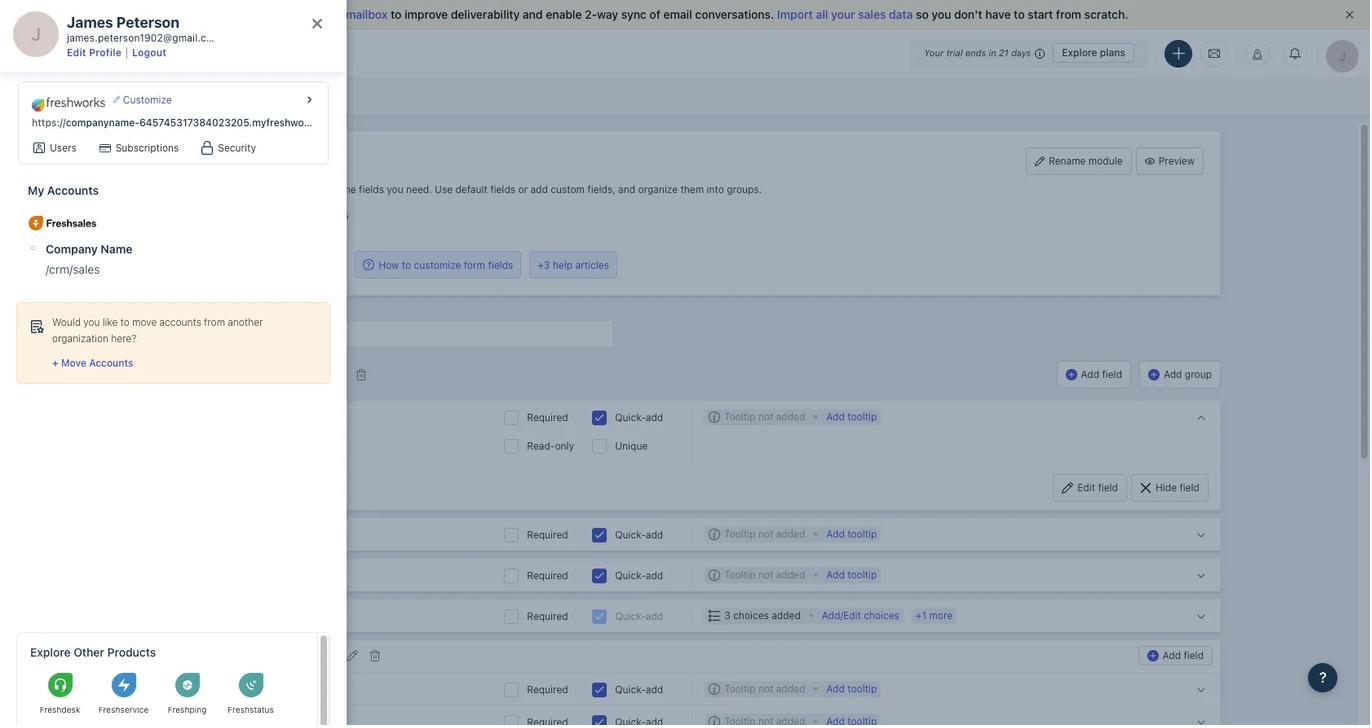 Task type: locate. For each thing, give the bounding box(es) containing it.
add field
[[1081, 369, 1122, 381], [1163, 650, 1204, 662]]

fields right form
[[488, 259, 513, 271]]

1 horizontal spatial and
[[618, 183, 635, 196]]

enable
[[546, 7, 582, 21]]

would you like to move accounts from another organization here?
[[52, 317, 263, 345]]

0 horizontal spatial add field
[[1081, 369, 1122, 381]]

edit for edit field
[[1077, 482, 1095, 494]]

3 add tooltip from the top
[[826, 569, 877, 581]]

add tooltip for 1st add tooltip link from the bottom
[[826, 683, 877, 696]]

Search your CRM... text field
[[72, 40, 235, 67]]

+1 more
[[916, 610, 953, 622]]

tooltip for 2nd add tooltip link from the bottom of the page
[[724, 569, 756, 581]]

days
[[1011, 47, 1031, 58]]

import
[[777, 7, 813, 21]]

0 vertical spatial accounts
[[47, 183, 99, 197]]

quick-add
[[615, 412, 663, 424], [615, 529, 663, 541], [615, 570, 663, 582], [615, 611, 663, 623], [615, 684, 663, 696]]

list containing users
[[22, 131, 325, 186]]

1 horizontal spatial choices
[[864, 610, 899, 622]]

just
[[322, 183, 338, 196]]

to right "mailbox"
[[391, 7, 402, 21]]

added for 1st add tooltip link from the top
[[776, 411, 805, 423]]

to
[[391, 7, 402, 21], [1014, 7, 1025, 21], [402, 259, 411, 271], [120, 317, 130, 329]]

2 tooltip from the top
[[724, 528, 756, 541]]

0 horizontal spatial choices
[[733, 610, 769, 622]]

my accounts
[[28, 183, 99, 197]]

quick-add for 3rd add tooltip link from the bottom of the page
[[615, 529, 663, 541]]

dialog
[[0, 0, 347, 726]]

1 required from the top
[[527, 412, 568, 424]]

logout link
[[127, 46, 171, 58]]

choices right 3
[[733, 610, 769, 622]]

explore
[[1062, 46, 1097, 59], [30, 646, 71, 660]]

2 add tooltip link from the top
[[826, 527, 877, 543]]

your right all
[[831, 7, 855, 21]]

1 horizontal spatial from
[[1056, 7, 1081, 21]]

from
[[1056, 7, 1081, 21], [204, 317, 225, 329]]

and left enable
[[523, 7, 543, 21]]

edit inside "button"
[[1077, 482, 1095, 494]]

you inside the would you like to move accounts from another organization here?
[[83, 317, 100, 329]]

unique
[[615, 440, 648, 453]]

edit field
[[1077, 482, 1118, 494]]

faster
[[270, 183, 297, 196]]

3 tooltip from the top
[[847, 569, 877, 581]]

0 horizontal spatial your
[[319, 7, 343, 21]]

choices inside 'link'
[[864, 610, 899, 622]]

2 tooltip from the top
[[847, 528, 877, 541]]

choices for 3
[[733, 610, 769, 622]]

1 tooltip from the top
[[847, 411, 877, 423]]

close button image
[[312, 19, 322, 29]]

21
[[999, 47, 1009, 58]]

0 horizontal spatial from
[[204, 317, 225, 329]]

0 vertical spatial edit
[[67, 46, 86, 58]]

subscriptions
[[116, 142, 179, 154]]

from left another
[[204, 317, 225, 329]]

mobile link
[[246, 683, 277, 696]]

+3 help articles link
[[538, 258, 609, 272]]

fields left the or
[[490, 183, 515, 196]]

accounts
[[47, 183, 99, 197], [89, 358, 133, 370]]

module
[[1089, 155, 1123, 167]]

list
[[22, 131, 325, 186]]

freshping
[[168, 706, 207, 716]]

fields,
[[587, 183, 616, 196]]

contacts
[[227, 183, 267, 196]]

users list item
[[24, 138, 86, 158]]

1 vertical spatial explore
[[30, 646, 71, 660]]

explore inside dialog
[[30, 646, 71, 660]]

3 quick-add from the top
[[615, 570, 663, 582]]

3 tooltip not added from the top
[[724, 569, 805, 581]]

tooltip for 3rd add tooltip link from the bottom of the page
[[724, 528, 756, 541]]

5 quick- from the top
[[615, 684, 646, 696]]

5 required from the top
[[527, 684, 568, 696]]

1 vertical spatial accounts
[[89, 358, 133, 370]]

0 vertical spatial you
[[932, 7, 951, 21]]

1 vertical spatial add field
[[1163, 650, 1204, 662]]

form
[[464, 259, 485, 271]]

freshworks logo image
[[32, 97, 105, 112]]

how
[[379, 259, 399, 271]]

manage
[[222, 210, 258, 222]]

data
[[889, 7, 913, 21]]

1 vertical spatial you
[[387, 183, 403, 196]]

you left 'need.'
[[387, 183, 403, 196]]

field
[[261, 210, 281, 222], [1102, 369, 1122, 381], [1098, 482, 1118, 494], [1180, 482, 1200, 494], [1184, 650, 1204, 662]]

added for 2nd add tooltip link from the bottom of the page
[[776, 569, 805, 581]]

your trial ends in 21 days
[[924, 47, 1031, 58]]

3 quick- from the top
[[615, 570, 646, 582]]

quick- for 2nd add tooltip link from the bottom of the page
[[615, 570, 646, 582]]

in
[[989, 47, 996, 58]]

5 quick-add from the top
[[615, 684, 663, 696]]

you right so
[[932, 7, 951, 21]]

my
[[28, 183, 44, 197]]

add field for the topmost add field button
[[1081, 369, 1122, 381]]

accounts down the here?
[[89, 358, 133, 370]]

peterson
[[116, 13, 179, 31]]

1 horizontal spatial your
[[831, 7, 855, 21]]

1 horizontal spatial add field button
[[1138, 647, 1213, 667]]

add group button
[[1139, 361, 1221, 389]]

1 add tooltip from the top
[[826, 411, 877, 423]]

edit
[[67, 46, 86, 58], [1077, 482, 1095, 494]]

1 your from the left
[[319, 7, 343, 21]]

group
[[1185, 369, 1212, 381]]

4 tooltip not added from the top
[[724, 683, 805, 696]]

quick-add for 1st add tooltip link from the top
[[615, 412, 663, 424]]

rename module
[[1049, 155, 1123, 167]]

to right like
[[120, 317, 130, 329]]

0 vertical spatial add field
[[1081, 369, 1122, 381]]

edit left hide
[[1077, 482, 1095, 494]]

1 horizontal spatial explore
[[1062, 46, 1097, 59]]

2 required from the top
[[527, 529, 568, 541]]

4 tooltip from the top
[[724, 683, 756, 696]]

tooltip
[[724, 411, 756, 423], [724, 528, 756, 541], [724, 569, 756, 581], [724, 683, 756, 696]]

edit left 'profile'
[[67, 46, 86, 58]]

2 add tooltip from the top
[[826, 528, 877, 541]]

basic
[[218, 367, 250, 381]]

your
[[319, 7, 343, 21], [831, 7, 855, 21]]

explore up phone image in the left bottom of the page
[[30, 646, 71, 660]]

admin settings link
[[69, 84, 152, 109]]

3 add tooltip link from the top
[[826, 567, 877, 584]]

Search fields text field
[[189, 321, 613, 348]]

subscriptions list item
[[89, 138, 189, 158]]

james.peterson1902@gmail.com
[[67, 31, 221, 44]]

2 tooltip not added from the top
[[724, 528, 805, 541]]

you
[[932, 7, 951, 21], [387, 183, 403, 196], [83, 317, 100, 329]]

1 quick- from the top
[[615, 412, 646, 424]]

0 vertical spatial from
[[1056, 7, 1081, 21]]

subscriptions link
[[116, 141, 179, 155]]

edit profile link
[[67, 46, 127, 58]]

explore left 'plans'
[[1062, 46, 1097, 59]]

fields inside the how to customize form fields link
[[488, 259, 513, 271]]

2 quick- from the top
[[615, 529, 646, 541]]

1 vertical spatial edit
[[1077, 482, 1095, 494]]

1 tooltip from the top
[[724, 411, 756, 423]]

tooltip for 1st add tooltip link from the top
[[724, 411, 756, 423]]

tooltip for 1st add tooltip link from the top
[[847, 411, 877, 423]]

customize link
[[113, 92, 172, 107]]

from right the start
[[1056, 7, 1081, 21]]

2 horizontal spatial you
[[932, 7, 951, 21]]

1 horizontal spatial add field
[[1163, 650, 1204, 662]]

fields
[[359, 183, 384, 196], [490, 183, 515, 196], [488, 259, 513, 271]]

conversations.
[[695, 7, 774, 21]]

1 quick-add from the top
[[615, 412, 663, 424]]

1 horizontal spatial edit
[[1077, 482, 1095, 494]]

4 quick-add from the top
[[615, 611, 663, 623]]

form text image
[[214, 712, 238, 726]]

add field button
[[1057, 361, 1131, 389], [1138, 647, 1213, 667]]

send email image
[[1209, 46, 1220, 60]]

manage field dependencies link
[[206, 209, 357, 223]]

3 tooltip from the top
[[724, 569, 756, 581]]

0 horizontal spatial add field button
[[1057, 361, 1131, 389]]

0 horizontal spatial you
[[83, 317, 100, 329]]

choices left the +1
[[864, 610, 899, 622]]

1 horizontal spatial you
[[387, 183, 403, 196]]

field inside button
[[1180, 482, 1200, 494]]

https://
[[32, 116, 66, 129]]

0 vertical spatial explore
[[1062, 46, 1097, 59]]

1 vertical spatial and
[[618, 183, 635, 196]]

edit inside dialog
[[67, 46, 86, 58]]

add/edit
[[822, 610, 861, 622]]

0 horizontal spatial explore
[[30, 646, 71, 660]]

logout
[[132, 46, 167, 58]]

move
[[61, 358, 86, 370]]

read-only
[[527, 440, 574, 453]]

1 tooltip not added from the top
[[724, 411, 805, 423]]

ends
[[965, 47, 986, 58]]

4 tooltip from the top
[[847, 683, 877, 696]]

company
[[46, 243, 98, 256]]

you left like
[[83, 317, 100, 329]]

added
[[776, 411, 805, 423], [776, 528, 805, 541], [776, 569, 805, 581], [772, 610, 801, 622], [776, 683, 805, 696]]

0 horizontal spatial edit
[[67, 46, 86, 58]]

1 choices from the left
[[733, 610, 769, 622]]

don't
[[954, 7, 982, 21]]

3 required from the top
[[527, 570, 568, 582]]

and
[[523, 7, 543, 21], [618, 183, 635, 196]]

2 quick-add from the top
[[615, 529, 663, 541]]

accounts right my
[[47, 183, 99, 197]]

preview
[[1159, 155, 1195, 167]]

4 add tooltip from the top
[[826, 683, 877, 696]]

3
[[724, 610, 731, 622]]

expand image
[[302, 97, 317, 103]]

0 vertical spatial and
[[523, 7, 543, 21]]

not
[[758, 411, 773, 423], [758, 528, 773, 541], [758, 569, 773, 581], [758, 683, 773, 696]]

and right fields,
[[618, 183, 635, 196]]

mailbox
[[346, 7, 388, 21]]

articles
[[575, 259, 609, 271]]

company name link
[[46, 243, 314, 256]]

customize
[[414, 259, 461, 271]]

your left "mailbox"
[[319, 7, 343, 21]]

form text image
[[214, 679, 238, 704]]

numbers
[[293, 651, 333, 663]]

2 vertical spatial you
[[83, 317, 100, 329]]

accounts
[[159, 317, 201, 329]]

the
[[341, 183, 356, 196]]

2 choices from the left
[[864, 610, 899, 622]]

dialog containing james
[[0, 0, 347, 726]]

3 choices added
[[724, 610, 801, 622]]

here?
[[111, 333, 136, 345]]

1 vertical spatial from
[[204, 317, 225, 329]]

admin settings
[[69, 90, 151, 103]]



Task type: describe. For each thing, give the bounding box(es) containing it.
other
[[74, 646, 104, 660]]

tooltip for 3rd add tooltip link from the bottom of the page
[[847, 528, 877, 541]]

explore for explore other products
[[30, 646, 71, 660]]

organization
[[52, 333, 108, 345]]

into
[[707, 183, 724, 196]]

security link
[[218, 141, 256, 155]]

fields right the
[[359, 183, 384, 196]]

from inside the would you like to move accounts from another organization here?
[[204, 317, 225, 329]]

customize
[[123, 94, 172, 106]]

tooltip for 1st add tooltip link from the bottom
[[847, 683, 877, 696]]

to right 'how'
[[402, 259, 411, 271]]

organize
[[638, 183, 678, 196]]

add field for bottom add field button
[[1163, 650, 1204, 662]]

added for 3rd add tooltip link from the bottom of the page
[[776, 528, 805, 541]]

import all your sales data link
[[777, 7, 916, 21]]

list inside dialog
[[22, 131, 325, 186]]

have
[[985, 7, 1011, 21]]

deliverability
[[451, 7, 520, 21]]

hide field
[[1156, 482, 1200, 494]]

to inside the would you like to move accounts from another organization here?
[[120, 317, 130, 329]]

tooltip not added for 3rd add tooltip link from the bottom of the page
[[724, 528, 805, 541]]

2-
[[585, 7, 597, 21]]

edit field button
[[1053, 475, 1127, 502]]

with
[[300, 183, 319, 196]]

ui drag handle image
[[197, 682, 207, 695]]

4 add tooltip link from the top
[[826, 682, 877, 698]]

+
[[52, 358, 58, 370]]

add contacts faster with just the fields you need. use default fields or add custom fields, and organize them into groups.
[[206, 183, 762, 196]]

ui drag handle image
[[197, 715, 207, 726]]

1 not from the top
[[758, 411, 773, 423]]

trial
[[946, 47, 963, 58]]

added for add/edit choices 'link'
[[772, 610, 801, 622]]

what's new image
[[1252, 49, 1263, 60]]

how to customize form fields
[[379, 259, 513, 271]]

tooltip not added for 2nd add tooltip link from the bottom of the page
[[724, 569, 805, 581]]

contacts
[[242, 153, 303, 170]]

default
[[455, 183, 488, 196]]

explore plans
[[1062, 46, 1125, 59]]

connect your mailbox to improve deliverability and enable 2-way sync of email conversations. import all your sales data so you don't have to start from scratch.
[[270, 7, 1128, 21]]

4 quick- from the top
[[615, 611, 646, 623]]

way
[[597, 7, 618, 21]]

hide
[[1156, 482, 1177, 494]]

groups.
[[727, 183, 762, 196]]

4 not from the top
[[758, 683, 773, 696]]

hide field button
[[1131, 475, 1209, 502]]

dependencies
[[284, 210, 349, 222]]

users link
[[50, 141, 76, 155]]

basic information
[[218, 367, 323, 381]]

choices for add/edit
[[864, 610, 899, 622]]

read-
[[527, 440, 555, 453]]

add tooltip for 3rd add tooltip link from the bottom of the page
[[826, 528, 877, 541]]

improve
[[405, 7, 448, 21]]

+ move accounts
[[52, 358, 133, 370]]

add group
[[1164, 369, 1212, 381]]

0 horizontal spatial and
[[523, 7, 543, 21]]

rename
[[1049, 155, 1086, 167]]

admin
[[69, 90, 104, 103]]

security
[[218, 142, 256, 154]]

tooltip for 1st add tooltip link from the bottom
[[724, 683, 756, 696]]

2 not from the top
[[758, 528, 773, 541]]

preview button
[[1136, 148, 1204, 175]]

3 not from the top
[[758, 569, 773, 581]]

email
[[663, 7, 692, 21]]

tooltip not added for 1st add tooltip link from the bottom
[[724, 683, 805, 696]]

start
[[1028, 7, 1053, 21]]

freshdesk button
[[30, 666, 90, 725]]

https:// companyname-645745317384023205.myfreshworks.com
[[32, 116, 342, 129]]

4 required from the top
[[527, 611, 568, 623]]

need.
[[406, 183, 432, 196]]

products
[[107, 646, 156, 660]]

/crm/sales
[[46, 263, 100, 277]]

edit profile
[[67, 46, 122, 58]]

add tooltip for 1st add tooltip link from the top
[[826, 411, 877, 423]]

+3
[[538, 259, 550, 271]]

quick-add for 2nd add tooltip link from the bottom of the page
[[615, 570, 663, 582]]

connect
[[270, 7, 316, 21]]

edit for edit profile
[[67, 46, 86, 58]]

phone element
[[10, 656, 42, 688]]

james peterson james.peterson1902@gmail.com
[[67, 13, 221, 44]]

1 add tooltip link from the top
[[826, 409, 877, 426]]

users
[[50, 142, 76, 154]]

+3 help articles button
[[529, 251, 617, 279]]

companyname-
[[66, 116, 139, 129]]

add tooltip for 2nd add tooltip link from the bottom of the page
[[826, 569, 877, 581]]

2 your from the left
[[831, 7, 855, 21]]

/crm/sales link
[[46, 263, 314, 277]]

so
[[916, 7, 929, 21]]

freshworks switcher image
[[18, 700, 34, 717]]

added for 1st add tooltip link from the bottom
[[776, 683, 805, 696]]

another
[[228, 317, 263, 329]]

field inside "button"
[[1098, 482, 1118, 494]]

settings
[[106, 90, 151, 103]]

how to customize form fields link
[[363, 258, 513, 272]]

help
[[553, 259, 572, 271]]

freshstatus
[[228, 706, 274, 716]]

to left the start
[[1014, 7, 1025, 21]]

0 vertical spatial add field button
[[1057, 361, 1131, 389]]

manage field dependencies
[[222, 210, 349, 222]]

+3 help articles
[[538, 259, 609, 271]]

quick- for 3rd add tooltip link from the bottom of the page
[[615, 529, 646, 541]]

phone image
[[18, 664, 34, 680]]

mobile
[[246, 683, 277, 696]]

security list item
[[192, 138, 266, 158]]

quick- for 1st add tooltip link from the top
[[615, 412, 646, 424]]

information
[[254, 367, 323, 381]]

tooltip for 2nd add tooltip link from the bottom of the page
[[847, 569, 877, 581]]

would
[[52, 317, 81, 329]]

telephone numbers
[[242, 651, 333, 663]]

1 vertical spatial add field button
[[1138, 647, 1213, 667]]

custom
[[551, 183, 585, 196]]

645745317384023205.myfreshworks.com
[[139, 116, 342, 129]]

add/edit choices link
[[822, 608, 899, 625]]

freshping button
[[157, 666, 217, 725]]

plans
[[1100, 46, 1125, 59]]

move
[[132, 317, 157, 329]]

freshservice
[[98, 706, 149, 716]]

use
[[435, 183, 453, 196]]

tooltip not added for 1st add tooltip link from the top
[[724, 411, 805, 423]]

close image
[[1346, 11, 1354, 19]]

explore for explore plans
[[1062, 46, 1097, 59]]

or
[[518, 183, 528, 196]]

add/edit choices
[[822, 610, 899, 622]]



